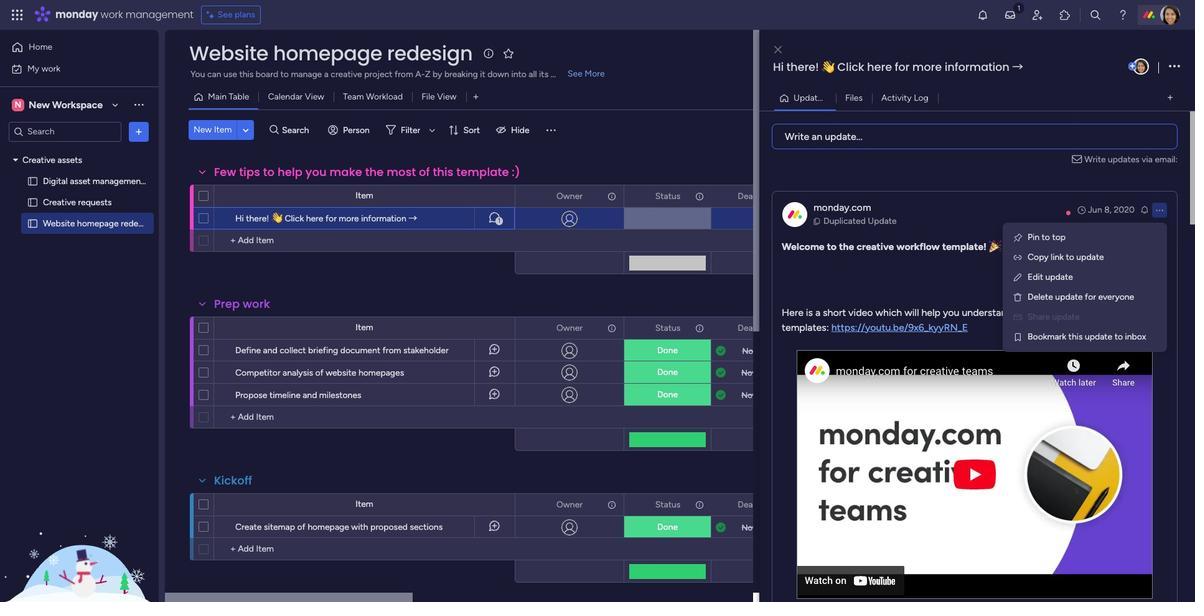 Task type: locate. For each thing, give the bounding box(es) containing it.
bookmark this update to inbox image
[[1013, 333, 1023, 343]]

public board image for website homepage redesign
[[27, 218, 39, 230]]

0 vertical spatial + add item text field
[[220, 234, 321, 249]]

hi down close icon
[[774, 59, 784, 75]]

1 vertical spatial of
[[315, 368, 324, 379]]

1 vertical spatial there!
[[246, 214, 269, 224]]

see for see more
[[568, 69, 583, 79]]

information
[[945, 59, 1010, 75], [361, 214, 407, 224]]

activity
[[882, 92, 912, 103]]

v2 done deadline image left nov 28
[[716, 390, 726, 401]]

1 vertical spatial hi there!   👋  click here for more information  →
[[235, 214, 417, 224]]

item inside button
[[214, 125, 232, 135]]

the left most
[[365, 164, 384, 180]]

1 vertical spatial write
[[1085, 154, 1107, 165]]

🎉
[[990, 241, 1002, 253]]

apps image
[[1059, 9, 1072, 21]]

status
[[656, 191, 681, 201], [656, 323, 681, 334], [656, 500, 681, 510]]

hi down tips on the top left
[[235, 214, 244, 224]]

creative down digital
[[43, 197, 76, 208]]

1 vertical spatial management
[[93, 176, 144, 187]]

1 done from the top
[[658, 346, 678, 356]]

2 vertical spatial owner field
[[554, 499, 586, 512]]

this down share update menu item
[[1069, 332, 1083, 343]]

pin to top image
[[1013, 233, 1023, 243]]

0 horizontal spatial new
[[29, 99, 50, 111]]

0 horizontal spatial website homepage redesign
[[43, 218, 155, 229]]

3 deadline field from the top
[[735, 499, 775, 512]]

2 vertical spatial status
[[656, 500, 681, 510]]

for
[[895, 59, 910, 75], [326, 214, 337, 224], [1086, 292, 1097, 303]]

1 horizontal spatial information
[[945, 59, 1010, 75]]

v2 search image
[[270, 123, 279, 137]]

workload
[[366, 92, 403, 102]]

see
[[218, 9, 233, 20], [568, 69, 583, 79]]

see inside "button"
[[218, 9, 233, 20]]

copy link to update
[[1028, 252, 1105, 263]]

2 view from the left
[[437, 92, 457, 102]]

work right the prep
[[243, 296, 270, 312]]

1 horizontal spatial help
[[922, 307, 941, 319]]

homepage right sitemap
[[308, 523, 349, 533]]

→ down most
[[409, 214, 417, 224]]

2 owner from the top
[[557, 323, 583, 334]]

email:
[[1156, 154, 1178, 165]]

work inside button
[[42, 63, 60, 74]]

monday work management
[[55, 7, 194, 22]]

help right tips on the top left
[[278, 164, 303, 180]]

website homepage redesign inside list box
[[43, 218, 155, 229]]

1 right "/"
[[835, 92, 838, 103]]

1 horizontal spatial for
[[895, 59, 910, 75]]

column information image
[[607, 192, 617, 201], [695, 192, 705, 201], [607, 324, 617, 334]]

0 horizontal spatial see
[[218, 9, 233, 20]]

1 vertical spatial →
[[409, 214, 417, 224]]

0 horizontal spatial information
[[361, 214, 407, 224]]

update down delete update for everyone
[[1053, 312, 1080, 323]]

see for see plans
[[218, 9, 233, 20]]

1 public board image from the top
[[27, 175, 39, 187]]

duplicated update
[[824, 216, 897, 226]]

1 deadline from the top
[[738, 191, 772, 201]]

+ Add Item text field
[[220, 234, 321, 249], [220, 410, 321, 425], [220, 543, 321, 557]]

you inside field
[[306, 164, 327, 180]]

view inside file view button
[[437, 92, 457, 102]]

there! inside hi there!   👋  click here for more information  → field
[[787, 59, 819, 75]]

home
[[29, 42, 52, 52]]

Status field
[[653, 190, 684, 203], [653, 322, 684, 335], [653, 499, 684, 512]]

done for propose timeline and milestones
[[658, 390, 678, 400]]

1 horizontal spatial see
[[568, 69, 583, 79]]

see left more
[[568, 69, 583, 79]]

0 vertical spatial 1
[[835, 92, 838, 103]]

1 vertical spatial redesign
[[121, 218, 155, 229]]

options image
[[1170, 58, 1181, 75], [133, 126, 145, 138], [607, 186, 615, 207], [607, 495, 615, 516]]

work right my
[[42, 63, 60, 74]]

most
[[387, 164, 416, 180]]

1 + add item text field from the top
[[220, 234, 321, 249]]

sort
[[464, 125, 480, 135]]

1 vertical spatial v2 done deadline image
[[716, 367, 726, 379]]

update up share update
[[1056, 292, 1084, 303]]

website down see plans "button"
[[189, 39, 269, 67]]

nov left 20
[[742, 368, 757, 378]]

update down share update menu item
[[1086, 332, 1113, 343]]

hi there!   👋  click here for more information  → down make
[[235, 214, 417, 224]]

1 vertical spatial deadline field
[[735, 322, 775, 335]]

work right monday
[[101, 7, 123, 22]]

my work button
[[7, 59, 134, 79]]

new down main
[[194, 125, 212, 135]]

new workspace
[[29, 99, 103, 111]]

write left an
[[785, 130, 810, 142]]

management inside list box
[[93, 176, 144, 187]]

0 vertical spatial management
[[126, 7, 194, 22]]

0 vertical spatial deadline field
[[735, 190, 775, 203]]

item up document
[[356, 323, 374, 333]]

see more link
[[567, 68, 606, 80]]

owner for kickoff
[[557, 500, 583, 510]]

to left inbox
[[1115, 332, 1124, 343]]

1 vertical spatial new
[[194, 125, 212, 135]]

1 horizontal spatial with
[[1073, 307, 1093, 319]]

notifications image
[[977, 9, 990, 21]]

0 vertical spatial owner
[[557, 191, 583, 201]]

3 deadline from the top
[[738, 500, 772, 510]]

homepage inside list box
[[77, 218, 119, 229]]

my
[[27, 63, 39, 74]]

write for write an update...
[[785, 130, 810, 142]]

2 v2 done deadline image from the top
[[716, 367, 726, 379]]

write left updates on the top of the page
[[1085, 154, 1107, 165]]

0 horizontal spatial hi
[[235, 214, 244, 224]]

Kickoff field
[[211, 473, 255, 490]]

management for work
[[126, 7, 194, 22]]

v2 done deadline image for propose timeline and milestones
[[716, 390, 726, 401]]

1 vertical spatial + add item text field
[[220, 410, 321, 425]]

for up activity log
[[895, 59, 910, 75]]

0 vertical spatial status
[[656, 191, 681, 201]]

1 vertical spatial with
[[352, 523, 369, 533]]

1 vertical spatial click
[[285, 214, 304, 224]]

will
[[905, 307, 920, 319]]

0 horizontal spatial click
[[285, 214, 304, 224]]

which
[[876, 307, 903, 319]]

1 vertical spatial 1
[[498, 217, 501, 225]]

creative
[[22, 155, 55, 165], [43, 197, 76, 208]]

1 horizontal spatial 👋
[[822, 59, 835, 75]]

more down make
[[339, 214, 359, 224]]

update inside menu item
[[1053, 312, 1080, 323]]

to right pin
[[1042, 232, 1051, 243]]

website down "creative requests"
[[43, 218, 75, 229]]

there! up updates / 1 button
[[787, 59, 819, 75]]

2 vertical spatial status field
[[653, 499, 684, 512]]

share update image
[[1013, 313, 1023, 323]]

copy link to update image
[[1013, 253, 1023, 263]]

briefing
[[308, 346, 338, 356]]

item up the proposed on the bottom
[[356, 500, 374, 510]]

template
[[457, 164, 509, 180]]

information down few tips to help you make the most of this template :) field
[[361, 214, 407, 224]]

link
[[1051, 252, 1064, 263]]

0 horizontal spatial the
[[365, 164, 384, 180]]

item for prep work
[[356, 323, 374, 333]]

nov 12
[[743, 347, 768, 356]]

deadline field for few tips to help you make the most of this template :)
[[735, 190, 775, 203]]

help image
[[1117, 9, 1130, 21]]

item for few tips to help you make the most of this template :)
[[356, 191, 374, 201]]

update down link
[[1046, 272, 1074, 283]]

0 vertical spatial public board image
[[27, 175, 39, 187]]

of right analysis
[[315, 368, 324, 379]]

and right define
[[263, 346, 278, 356]]

homepage down requests
[[77, 218, 119, 229]]

2 vertical spatial v2 done deadline image
[[716, 390, 726, 401]]

click
[[838, 59, 865, 75], [285, 214, 304, 224]]

with down delete update for everyone
[[1073, 307, 1093, 319]]

work down delete
[[1049, 307, 1071, 319]]

monday.com
[[814, 201, 872, 213]]

james peterson image
[[1161, 5, 1181, 25]]

everyone
[[1099, 292, 1135, 303]]

write inside button
[[785, 130, 810, 142]]

0 vertical spatial of
[[419, 164, 430, 180]]

0 vertical spatial here
[[868, 59, 893, 75]]

1 horizontal spatial this
[[1069, 332, 1083, 343]]

3 owner field from the top
[[554, 499, 586, 512]]

1 horizontal spatial redesign
[[387, 39, 473, 67]]

of right sitemap
[[297, 523, 306, 533]]

few tips to help you make the most of this template :)
[[214, 164, 521, 180]]

0 vertical spatial status field
[[653, 190, 684, 203]]

0 vertical spatial help
[[278, 164, 303, 180]]

1 horizontal spatial here
[[868, 59, 893, 75]]

4 done from the top
[[658, 523, 678, 533]]

public board image
[[27, 175, 39, 187], [27, 197, 39, 208], [27, 218, 39, 230]]

more
[[585, 69, 605, 79]]

envelope o image
[[1073, 153, 1085, 166]]

management
[[126, 7, 194, 22], [93, 176, 144, 187]]

of for homepages
[[315, 368, 324, 379]]

inbox
[[1126, 332, 1147, 343]]

0 vertical spatial new
[[29, 99, 50, 111]]

1 vertical spatial here
[[306, 214, 324, 224]]

👋
[[822, 59, 835, 75], [272, 214, 283, 224]]

to
[[263, 164, 275, 180], [1042, 232, 1051, 243], [827, 241, 837, 253], [1067, 252, 1075, 263], [1037, 307, 1047, 319], [1115, 332, 1124, 343]]

1 vertical spatial help
[[922, 307, 941, 319]]

→ down inbox icon
[[1013, 59, 1024, 75]]

for up share update menu item
[[1086, 292, 1097, 303]]

v2 done deadline image
[[716, 345, 726, 357], [716, 367, 726, 379], [716, 390, 726, 401]]

update right link
[[1077, 252, 1105, 263]]

1 vertical spatial hi
[[235, 214, 244, 224]]

0 vertical spatial see
[[218, 9, 233, 20]]

0 horizontal spatial you
[[306, 164, 327, 180]]

activity log
[[882, 92, 929, 103]]

0 vertical spatial with
[[1073, 307, 1093, 319]]

write an update...
[[785, 130, 863, 142]]

Search in workspace field
[[26, 125, 104, 139]]

nov left 12
[[743, 347, 758, 356]]

file view button
[[412, 87, 466, 107]]

item down few tips to help you make the most of this template :) field
[[356, 191, 374, 201]]

update for edit update
[[1046, 272, 1074, 283]]

2 vertical spatial for
[[1086, 292, 1097, 303]]

jun 8, 2020 link
[[1077, 204, 1135, 216]]

2 vertical spatial public board image
[[27, 218, 39, 230]]

👋 inside field
[[822, 59, 835, 75]]

files
[[846, 92, 863, 103]]

edit update image
[[1013, 273, 1023, 283]]

3 v2 done deadline image from the top
[[716, 390, 726, 401]]

redesign
[[387, 39, 473, 67], [121, 218, 155, 229]]

1 vertical spatial see
[[568, 69, 583, 79]]

see left 'plans'
[[218, 9, 233, 20]]

menu image
[[545, 124, 557, 136]]

1 view from the left
[[305, 92, 325, 102]]

files button
[[836, 88, 873, 108]]

hide
[[511, 125, 530, 135]]

1 vertical spatial status
[[656, 323, 681, 334]]

1 v2 done deadline image from the top
[[716, 345, 726, 357]]

1 vertical spatial owner field
[[554, 322, 586, 335]]

Owner field
[[554, 190, 586, 203], [554, 322, 586, 335], [554, 499, 586, 512]]

redesign down (dam)
[[121, 218, 155, 229]]

→ inside field
[[1013, 59, 1024, 75]]

is
[[807, 307, 813, 319]]

v2 done deadline image left nov 12
[[716, 345, 726, 357]]

of inside field
[[419, 164, 430, 180]]

new item button
[[189, 120, 237, 140]]

help
[[278, 164, 303, 180], [922, 307, 941, 319]]

duplicated
[[824, 216, 866, 226]]

1 horizontal spatial more
[[913, 59, 943, 75]]

1 horizontal spatial new
[[194, 125, 212, 135]]

3 owner from the top
[[557, 500, 583, 510]]

creative right caret down image
[[22, 155, 55, 165]]

the down "duplicated"
[[840, 241, 855, 253]]

options image
[[694, 186, 703, 207], [1155, 205, 1165, 215], [607, 318, 615, 339], [694, 318, 703, 339], [694, 495, 703, 516]]

1 vertical spatial creative
[[43, 197, 76, 208]]

deadline field for kickoff
[[735, 499, 775, 512]]

creative
[[857, 241, 895, 253]]

2 public board image from the top
[[27, 197, 39, 208]]

1 vertical spatial information
[[361, 214, 407, 224]]

nov left 26
[[742, 524, 757, 533]]

owner field for prep work
[[554, 322, 586, 335]]

analysis
[[283, 368, 313, 379]]

26
[[759, 524, 768, 533]]

1 horizontal spatial 1
[[835, 92, 838, 103]]

2 vertical spatial owner
[[557, 500, 583, 510]]

for down make
[[326, 214, 337, 224]]

collect
[[280, 346, 306, 356]]

from
[[383, 346, 401, 356]]

0 vertical spatial 👋
[[822, 59, 835, 75]]

create sitemap of homepage with proposed sections
[[235, 523, 443, 533]]

item
[[214, 125, 232, 135], [356, 191, 374, 201], [356, 323, 374, 333], [356, 500, 374, 510]]

3 + add item text field from the top
[[220, 543, 321, 557]]

nov left 28
[[742, 391, 757, 400]]

to down delete
[[1037, 307, 1047, 319]]

information down notifications image in the right of the page
[[945, 59, 1010, 75]]

list box containing creative assets
[[0, 147, 172, 402]]

0 vertical spatial more
[[913, 59, 943, 75]]

see inside button
[[568, 69, 583, 79]]

0 horizontal spatial →
[[409, 214, 417, 224]]

this left template
[[433, 164, 454, 180]]

0 horizontal spatial this
[[433, 164, 454, 180]]

nov
[[743, 347, 758, 356], [742, 368, 757, 378], [742, 391, 757, 400], [742, 524, 757, 533]]

to right tips on the top left
[[263, 164, 275, 180]]

0 vertical spatial for
[[895, 59, 910, 75]]

more up log
[[913, 59, 943, 75]]

you left make
[[306, 164, 327, 180]]

update for delete update for everyone
[[1056, 292, 1084, 303]]

2 horizontal spatial for
[[1086, 292, 1097, 303]]

help
[[1101, 571, 1123, 584]]

homepage up team
[[273, 39, 382, 67]]

lottie animation image
[[0, 477, 159, 603]]

1 horizontal spatial website
[[189, 39, 269, 67]]

hi there!   👋  click here for more information  →
[[774, 59, 1024, 75], [235, 214, 417, 224]]

sections
[[410, 523, 443, 533]]

1 horizontal spatial of
[[315, 368, 324, 379]]

invite members image
[[1032, 9, 1045, 21]]

1 horizontal spatial hi there!   👋  click here for more information  →
[[774, 59, 1024, 75]]

0 horizontal spatial for
[[326, 214, 337, 224]]

new inside workspace selection element
[[29, 99, 50, 111]]

0 horizontal spatial view
[[305, 92, 325, 102]]

1 vertical spatial owner
[[557, 323, 583, 334]]

work inside field
[[243, 296, 270, 312]]

you left 'understand'
[[944, 307, 960, 319]]

0 vertical spatial website
[[189, 39, 269, 67]]

1 horizontal spatial and
[[303, 391, 317, 401]]

v2 done deadline image left nov 20
[[716, 367, 726, 379]]

and down the competitor analysis of website homepages at the left of page
[[303, 391, 317, 401]]

view
[[305, 92, 325, 102], [437, 92, 457, 102]]

0 vertical spatial deadline
[[738, 191, 772, 201]]

reminder image
[[1140, 205, 1150, 215]]

new inside button
[[194, 125, 212, 135]]

here
[[868, 59, 893, 75], [306, 214, 324, 224]]

2 + add item text field from the top
[[220, 410, 321, 425]]

2 done from the top
[[658, 367, 678, 378]]

1 vertical spatial website homepage redesign
[[43, 218, 155, 229]]

0 vertical spatial click
[[838, 59, 865, 75]]

1 horizontal spatial website homepage redesign
[[189, 39, 473, 67]]

0 vertical spatial v2 done deadline image
[[716, 345, 726, 357]]

view for file view
[[437, 92, 457, 102]]

item left angle down icon
[[214, 125, 232, 135]]

3 public board image from the top
[[27, 218, 39, 230]]

team workload button
[[334, 87, 412, 107]]

understand
[[963, 307, 1013, 319]]

there!
[[787, 59, 819, 75], [246, 214, 269, 224]]

add view image
[[1168, 93, 1174, 103]]

Deadline field
[[735, 190, 775, 203], [735, 322, 775, 335], [735, 499, 775, 512]]

website homepage redesign down requests
[[43, 218, 155, 229]]

to inside field
[[263, 164, 275, 180]]

you
[[306, 164, 327, 180], [944, 307, 960, 319]]

to down "duplicated"
[[827, 241, 837, 253]]

1 horizontal spatial there!
[[787, 59, 819, 75]]

column information image for few tips to help you make the most of this template :)
[[695, 192, 705, 201]]

workspace selection element
[[12, 97, 105, 112]]

owner for prep work
[[557, 323, 583, 334]]

help right will
[[922, 307, 941, 319]]

Hi there!   👋  Click here for more information  → field
[[770, 59, 1127, 75]]

website homepage redesign
[[189, 39, 473, 67], [43, 218, 155, 229]]

0 horizontal spatial and
[[263, 346, 278, 356]]

3 status field from the top
[[653, 499, 684, 512]]

propose timeline and milestones
[[235, 391, 362, 401]]

there! down tips on the top left
[[246, 214, 269, 224]]

close image
[[775, 45, 782, 55]]

updates / 1 button
[[775, 88, 838, 108]]

digital asset management (dam)
[[43, 176, 172, 187]]

delete update for everyone image
[[1013, 293, 1023, 303]]

1 horizontal spatial →
[[1013, 59, 1024, 75]]

view right calendar at the top
[[305, 92, 325, 102]]

0 vertical spatial the
[[365, 164, 384, 180]]

0 vertical spatial there!
[[787, 59, 819, 75]]

2 owner field from the top
[[554, 322, 586, 335]]

0 vertical spatial website homepage redesign
[[189, 39, 473, 67]]

new right n
[[29, 99, 50, 111]]

1 vertical spatial the
[[840, 241, 855, 253]]

0 horizontal spatial here
[[306, 214, 324, 224]]

view inside calendar view button
[[305, 92, 325, 102]]

website homepage redesign up team
[[189, 39, 473, 67]]

2 vertical spatial deadline
[[738, 500, 772, 510]]

3 done from the top
[[658, 390, 678, 400]]

1 vertical spatial status field
[[653, 322, 684, 335]]

view right "file"
[[437, 92, 457, 102]]

a
[[816, 307, 821, 319]]

public board image for digital asset management (dam)
[[27, 175, 39, 187]]

hi there!   👋  click here for more information  → up activity in the top right of the page
[[774, 59, 1024, 75]]

with left the proposed on the bottom
[[352, 523, 369, 533]]

click inside field
[[838, 59, 865, 75]]

1 deadline field from the top
[[735, 190, 775, 203]]

option
[[0, 149, 159, 151]]

redesign up "file"
[[387, 39, 473, 67]]

0 vertical spatial and
[[263, 346, 278, 356]]

item for kickoff
[[356, 500, 374, 510]]

templates:
[[782, 322, 829, 334]]

workspace image
[[12, 98, 24, 112]]

bookmark this update to inbox
[[1028, 332, 1147, 343]]

of right most
[[419, 164, 430, 180]]

list box
[[0, 147, 172, 402]]

column information image
[[695, 324, 705, 334], [607, 500, 617, 510], [695, 500, 705, 510]]

and
[[263, 346, 278, 356], [303, 391, 317, 401]]

1 down template
[[498, 217, 501, 225]]

0 horizontal spatial help
[[278, 164, 303, 180]]



Task type: vqa. For each thing, say whether or not it's contained in the screenshot.
for within field
yes



Task type: describe. For each thing, give the bounding box(es) containing it.
v2 done deadline image for define and collect briefing document from stakeholder
[[716, 345, 726, 357]]

log
[[914, 92, 929, 103]]

1 inside button
[[498, 217, 501, 225]]

tips
[[239, 164, 260, 180]]

filter button
[[381, 120, 440, 140]]

table
[[229, 92, 249, 102]]

1 vertical spatial for
[[326, 214, 337, 224]]

video
[[849, 307, 874, 319]]

1 owner field from the top
[[554, 190, 586, 203]]

hide button
[[492, 120, 537, 140]]

pin to top
[[1028, 232, 1066, 243]]

activity log button
[[873, 88, 939, 108]]

1 vertical spatial and
[[303, 391, 317, 401]]

with inside here is a short video which will help you understand how to work with these templates:
[[1073, 307, 1093, 319]]

copy
[[1028, 252, 1049, 263]]

nov 26
[[742, 524, 768, 533]]

0 horizontal spatial hi there!   👋  click here for more information  →
[[235, 214, 417, 224]]

main
[[208, 92, 227, 102]]

Prep work field
[[211, 296, 273, 313]]

see more button
[[189, 67, 607, 82]]

2 deadline from the top
[[738, 323, 772, 334]]

write updates via email:
[[1085, 154, 1178, 165]]

stakeholder
[[404, 346, 449, 356]]

1 vertical spatial website
[[43, 218, 75, 229]]

1 image
[[1014, 1, 1025, 15]]

select product image
[[11, 9, 24, 21]]

new for new workspace
[[29, 99, 50, 111]]

0 vertical spatial homepage
[[273, 39, 382, 67]]

workspace options image
[[133, 99, 145, 111]]

jun 8, 2020
[[1089, 205, 1135, 215]]

sort button
[[444, 120, 488, 140]]

filter
[[401, 125, 421, 135]]

person button
[[323, 120, 377, 140]]

1 button
[[475, 207, 515, 230]]

1 status field from the top
[[653, 190, 684, 203]]

for inside field
[[895, 59, 910, 75]]

update
[[868, 216, 897, 226]]

inbox image
[[1005, 9, 1017, 21]]

dapulse addbtn image
[[1129, 62, 1137, 70]]

nov for nov 28
[[742, 391, 757, 400]]

digital
[[43, 176, 68, 187]]

creative for creative requests
[[43, 197, 76, 208]]

add view image
[[474, 92, 479, 102]]

updates
[[1109, 154, 1140, 165]]

2 deadline field from the top
[[735, 322, 775, 335]]

template!
[[943, 241, 987, 253]]

option inside list box
[[0, 149, 159, 151]]

define
[[235, 346, 261, 356]]

here
[[782, 307, 804, 319]]

plans
[[235, 9, 255, 20]]

column information image for prep work
[[607, 324, 617, 334]]

james peterson image
[[1134, 59, 1150, 75]]

jun
[[1089, 205, 1103, 215]]

view for calendar view
[[305, 92, 325, 102]]

arrow down image
[[425, 123, 440, 138]]

deadline for kickoff
[[738, 500, 772, 510]]

welcome
[[782, 241, 825, 253]]

proposed
[[371, 523, 408, 533]]

management for asset
[[93, 176, 144, 187]]

how
[[1016, 307, 1035, 319]]

help inside field
[[278, 164, 303, 180]]

share update
[[1028, 312, 1080, 323]]

you inside here is a short video which will help you understand how to work with these templates:
[[944, 307, 960, 319]]

update...
[[825, 130, 863, 142]]

done for define and collect briefing document from stakeholder
[[658, 346, 678, 356]]

write an update... button
[[772, 124, 1178, 149]]

hi inside hi there!   👋  click here for more information  → field
[[774, 59, 784, 75]]

of for with
[[297, 523, 306, 533]]

milestones
[[319, 391, 362, 401]]

work inside here is a short video which will help you understand how to work with these templates:
[[1049, 307, 1071, 319]]

timeline
[[270, 391, 301, 401]]

/
[[829, 92, 833, 103]]

updates / 1
[[794, 92, 838, 103]]

delete update for everyone
[[1028, 292, 1135, 303]]

workflow
[[897, 241, 940, 253]]

nov 20
[[742, 368, 769, 378]]

nov for nov 12
[[743, 347, 758, 356]]

angle down image
[[243, 126, 249, 135]]

1 vertical spatial this
[[1069, 332, 1083, 343]]

2 status field from the top
[[653, 322, 684, 335]]

these
[[1095, 307, 1120, 319]]

this inside field
[[433, 164, 454, 180]]

show board description image
[[482, 47, 497, 60]]

bookmark
[[1028, 332, 1067, 343]]

main table button
[[189, 87, 259, 107]]

Few tips to help you make the most of this template :) field
[[211, 164, 524, 181]]

the inside field
[[365, 164, 384, 180]]

assets
[[58, 155, 82, 165]]

3 status from the top
[[656, 500, 681, 510]]

write for write updates via email:
[[1085, 154, 1107, 165]]

information inside field
[[945, 59, 1010, 75]]

new for new item
[[194, 125, 212, 135]]

prep work
[[214, 296, 270, 312]]

create
[[235, 523, 262, 533]]

main table
[[208, 92, 249, 102]]

file
[[422, 92, 435, 102]]

v2 done deadline image
[[716, 522, 726, 534]]

updates
[[794, 92, 827, 103]]

home button
[[7, 37, 134, 57]]

person
[[343, 125, 370, 135]]

lottie animation element
[[0, 477, 159, 603]]

0 horizontal spatial there!
[[246, 214, 269, 224]]

Website homepage redesign field
[[186, 39, 476, 67]]

owner field for kickoff
[[554, 499, 586, 512]]

kickoff
[[214, 473, 252, 489]]

nov for nov 26
[[742, 524, 757, 533]]

share
[[1028, 312, 1051, 323]]

0 horizontal spatial 👋
[[272, 214, 283, 224]]

calendar
[[268, 92, 303, 102]]

here is a short video which will help you understand how to work with these templates:
[[782, 307, 1120, 334]]

propose
[[235, 391, 267, 401]]

share update menu item
[[1013, 310, 1158, 325]]

2020
[[1115, 205, 1135, 215]]

Search field
[[279, 121, 316, 139]]

see more
[[568, 69, 605, 79]]

pin
[[1028, 232, 1040, 243]]

see plans
[[218, 9, 255, 20]]

help inside here is a short video which will help you understand how to work with these templates:
[[922, 307, 941, 319]]

1 owner from the top
[[557, 191, 583, 201]]

deadline for few tips to help you make the most of this template :)
[[738, 191, 772, 201]]

done for competitor analysis of website homepages
[[658, 367, 678, 378]]

asset
[[70, 176, 91, 187]]

public board image for creative requests
[[27, 197, 39, 208]]

2 vertical spatial homepage
[[308, 523, 349, 533]]

help button
[[1090, 567, 1134, 588]]

prep
[[214, 296, 240, 312]]

team workload
[[343, 92, 403, 102]]

work for my
[[42, 63, 60, 74]]

creative assets
[[22, 155, 82, 165]]

search everything image
[[1090, 9, 1102, 21]]

0 horizontal spatial more
[[339, 214, 359, 224]]

0 horizontal spatial redesign
[[121, 218, 155, 229]]

competitor
[[235, 368, 281, 379]]

competitor analysis of website homepages
[[235, 368, 404, 379]]

to inside here is a short video which will help you understand how to work with these templates:
[[1037, 307, 1047, 319]]

12
[[760, 347, 768, 356]]

edit update
[[1028, 272, 1074, 283]]

creative requests
[[43, 197, 112, 208]]

here inside field
[[868, 59, 893, 75]]

0 vertical spatial redesign
[[387, 39, 473, 67]]

work for prep
[[243, 296, 270, 312]]

update for share update
[[1053, 312, 1080, 323]]

to right link
[[1067, 252, 1075, 263]]

more inside field
[[913, 59, 943, 75]]

website
[[326, 368, 357, 379]]

edit
[[1028, 272, 1044, 283]]

file view
[[422, 92, 457, 102]]

nov for nov 20
[[742, 368, 757, 378]]

work for monday
[[101, 7, 123, 22]]

hi there!   👋  click here for more information  → inside hi there!   👋  click here for more information  → field
[[774, 59, 1024, 75]]

(dam)
[[146, 176, 172, 187]]

top
[[1053, 232, 1066, 243]]

1 status from the top
[[656, 191, 681, 201]]

add to favorites image
[[503, 47, 515, 59]]

caret down image
[[13, 156, 18, 164]]

homepages
[[359, 368, 404, 379]]

2 status from the top
[[656, 323, 681, 334]]

1 inside button
[[835, 92, 838, 103]]

creative for creative assets
[[22, 155, 55, 165]]



